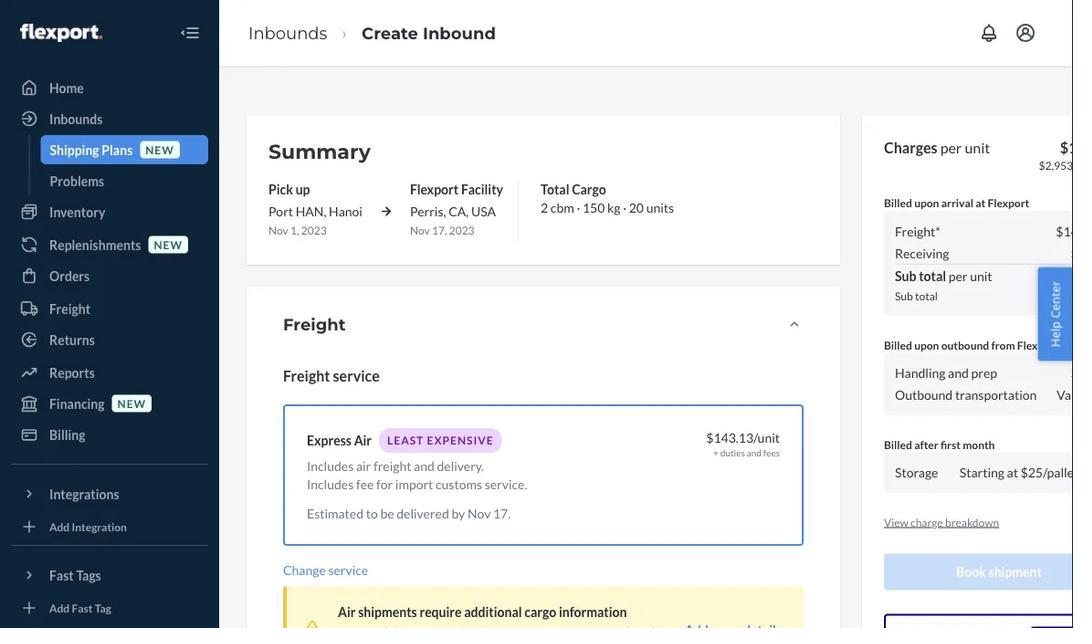 Task type: vqa. For each thing, say whether or not it's contained in the screenshot.
total related to Sub total
yes



Task type: describe. For each thing, give the bounding box(es) containing it.
charges per unit
[[885, 138, 991, 156]]

0 vertical spatial inbounds link
[[249, 23, 327, 43]]

sub total per unit
[[896, 268, 993, 284]]

nov for perris, ca, usa
[[410, 223, 430, 237]]

change service
[[283, 562, 368, 578]]

receiving
[[896, 245, 950, 261]]

financing
[[49, 396, 105, 412]]

$25/palle
[[1021, 465, 1074, 481]]

add integration
[[49, 520, 127, 534]]

billing link
[[11, 420, 208, 450]]

integrations
[[49, 487, 119, 502]]

new for replenishments
[[154, 238, 183, 251]]

delivered
[[397, 506, 449, 521]]

breadcrumbs navigation
[[234, 6, 511, 59]]

change service link
[[283, 561, 804, 579]]

add fast tag link
[[11, 598, 208, 620]]

be
[[381, 506, 394, 521]]

breakdown
[[946, 516, 1000, 529]]

estimated to be delivered by nov 17 .
[[307, 506, 511, 521]]

pick up port han, hanoi nov 1, 2023
[[269, 182, 363, 237]]

0 horizontal spatial inbounds link
[[11, 104, 208, 133]]

20
[[629, 200, 644, 216]]

open notifications image
[[979, 22, 1001, 44]]

charges
[[885, 138, 938, 156]]

freight up freight service
[[283, 314, 346, 334]]

fees
[[764, 448, 780, 459]]

add fast tag
[[49, 602, 111, 615]]

help
[[1048, 322, 1064, 348]]

sub for sub total
[[896, 290, 914, 303]]

fast tags button
[[11, 561, 208, 590]]

usa
[[472, 204, 496, 219]]

total cargo 2 cbm · 150 kg · 20 units
[[541, 182, 675, 216]]

integrations button
[[11, 480, 208, 509]]

shipping plans
[[50, 142, 133, 158]]

facility
[[461, 182, 504, 197]]

1 vertical spatial inbounds
[[49, 111, 103, 127]]

2 horizontal spatial nov
[[468, 506, 491, 521]]

1 vertical spatial fast
[[72, 602, 93, 615]]

$1
[[1061, 138, 1074, 156]]

units
[[647, 200, 675, 216]]

150
[[583, 200, 605, 216]]

2 $14 from the top
[[1057, 268, 1074, 284]]

reports
[[49, 365, 95, 381]]

first
[[941, 438, 961, 451]]

help center
[[1048, 281, 1064, 348]]

add for add fast tag
[[49, 602, 70, 615]]

express air
[[307, 433, 372, 449]]

flexport for freight*
[[988, 196, 1030, 210]]

help center button
[[1039, 267, 1074, 361]]

inbounds inside breadcrumbs navigation
[[249, 23, 327, 43]]

month
[[963, 438, 996, 451]]

view charge breakdown button
[[885, 515, 1074, 531]]

1 vertical spatial at
[[1008, 465, 1019, 481]]

$143.13 /unit + duties and fees
[[707, 430, 780, 459]]

kg
[[608, 200, 621, 216]]

sub for sub total per unit
[[896, 268, 917, 284]]

outbound
[[896, 387, 953, 403]]

inventory link
[[11, 197, 208, 227]]

billed upon outbound from flexport
[[885, 338, 1060, 352]]

$2,953
[[1040, 159, 1074, 172]]

book shipment button
[[885, 554, 1074, 591]]

upon for handling and prep
[[915, 338, 940, 352]]

view
[[885, 516, 909, 529]]

flexport facility perris, ca, usa nov 17, 2023
[[410, 182, 504, 237]]

$1 $2,953 
[[1040, 138, 1074, 172]]

home
[[49, 80, 84, 95]]

service for freight service
[[333, 367, 380, 385]]

returns link
[[11, 325, 208, 355]]

shipments
[[358, 604, 417, 620]]

after
[[915, 438, 939, 451]]

integration
[[72, 520, 127, 534]]

port
[[269, 204, 293, 219]]

by
[[452, 506, 465, 521]]

new for financing
[[118, 397, 146, 410]]

create inbound link
[[362, 23, 496, 43]]

outbound
[[942, 338, 990, 352]]

least
[[388, 434, 424, 447]]

1 includes from the top
[[307, 458, 354, 474]]

17,
[[432, 223, 447, 237]]

fast inside dropdown button
[[49, 568, 74, 583]]

book shipment
[[957, 565, 1043, 580]]

2 horizontal spatial and
[[949, 365, 969, 381]]

billed for handling and prep
[[885, 338, 913, 352]]

import
[[396, 476, 433, 492]]

billed after first month
[[885, 438, 996, 451]]

0 vertical spatial unit
[[965, 138, 991, 156]]

center
[[1048, 281, 1064, 319]]

home link
[[11, 73, 208, 102]]



Task type: locate. For each thing, give the bounding box(es) containing it.
han,
[[296, 204, 327, 219]]

2023 inside flexport facility perris, ca, usa nov 17, 2023
[[449, 223, 475, 237]]

$14 down $2,953
[[1057, 224, 1074, 239]]

information
[[559, 604, 627, 620]]

billed up handling
[[885, 338, 913, 352]]

sub total
[[896, 290, 938, 303]]

service right change
[[328, 562, 368, 578]]

handling
[[896, 365, 946, 381]]

customs
[[436, 476, 483, 492]]

service.
[[485, 476, 528, 492]]

total down sub total per unit on the right top
[[916, 290, 938, 303]]

fast tags
[[49, 568, 101, 583]]

at right starting
[[1008, 465, 1019, 481]]

tags
[[76, 568, 101, 583]]

1 vertical spatial per
[[949, 268, 968, 284]]

and up import
[[414, 458, 435, 474]]

up
[[296, 182, 310, 197]]

$14 up the help
[[1057, 268, 1074, 284]]

nov right by
[[468, 506, 491, 521]]

upon for freight*
[[915, 196, 940, 210]]

freight up returns
[[49, 301, 91, 317]]

unit up arrival
[[965, 138, 991, 156]]

starting
[[960, 465, 1005, 481]]

2 vertical spatial billed
[[885, 438, 913, 451]]

fast
[[49, 568, 74, 583], [72, 602, 93, 615]]

reports link
[[11, 358, 208, 387]]

1 2023 from the left
[[301, 223, 327, 237]]

1 horizontal spatial and
[[747, 448, 762, 459]]

2 sub from the top
[[896, 290, 914, 303]]

2 includes from the top
[[307, 476, 354, 492]]

1 upon from the top
[[915, 196, 940, 210]]

1 vertical spatial total
[[916, 290, 938, 303]]

2 add from the top
[[49, 602, 70, 615]]

open account menu image
[[1015, 22, 1037, 44]]

+
[[714, 448, 719, 459]]

charge
[[911, 516, 944, 529]]

1 sub from the top
[[896, 268, 917, 284]]

cargo
[[525, 604, 557, 620]]

total down the receiving
[[919, 268, 947, 284]]

change
[[283, 562, 326, 578]]

express
[[307, 433, 352, 449]]

0 vertical spatial $14
[[1057, 224, 1074, 239]]

to
[[366, 506, 378, 521]]

for
[[377, 476, 393, 492]]

0 vertical spatial service
[[333, 367, 380, 385]]

0 vertical spatial fast
[[49, 568, 74, 583]]

sub
[[896, 268, 917, 284], [896, 290, 914, 303]]

· right kg at the top right of page
[[623, 200, 627, 216]]

1 billed from the top
[[885, 196, 913, 210]]

upon up handling
[[915, 338, 940, 352]]

expensive
[[427, 434, 494, 447]]

new right plans
[[146, 143, 174, 156]]

close navigation image
[[179, 22, 201, 44]]

plans
[[102, 142, 133, 158]]

total for sub total per unit
[[919, 268, 947, 284]]

add down fast tags
[[49, 602, 70, 615]]

nov inside flexport facility perris, ca, usa nov 17, 2023
[[410, 223, 430, 237]]

0 vertical spatial new
[[146, 143, 174, 156]]

cbm
[[551, 200, 575, 216]]

shipment
[[989, 565, 1043, 580]]

1 vertical spatial unit
[[971, 268, 993, 284]]

require
[[420, 604, 462, 620]]

fast left tags
[[49, 568, 74, 583]]

0 vertical spatial at
[[976, 196, 986, 210]]

hanoi
[[329, 204, 363, 219]]

air up air
[[354, 433, 372, 449]]

flexport logo image
[[20, 24, 102, 42]]

1 horizontal spatial inbounds
[[249, 23, 327, 43]]

0 horizontal spatial ·
[[577, 200, 581, 216]]

and inside $143.13 /unit + duties and fees
[[747, 448, 762, 459]]

1 vertical spatial air
[[338, 604, 356, 620]]

per down the receiving
[[949, 268, 968, 284]]

fast left tag
[[72, 602, 93, 615]]

per right charges
[[941, 138, 963, 156]]

0 horizontal spatial at
[[976, 196, 986, 210]]

2 · from the left
[[623, 200, 627, 216]]

nov left 1,
[[269, 223, 289, 237]]

service up 'express air'
[[333, 367, 380, 385]]

air
[[356, 458, 371, 474]]

1 vertical spatial service
[[328, 562, 368, 578]]

2 vertical spatial new
[[118, 397, 146, 410]]

flexport right from
[[1018, 338, 1060, 352]]

0 horizontal spatial and
[[414, 458, 435, 474]]

add for add integration
[[49, 520, 70, 534]]

2023 down han, at the left top of page
[[301, 223, 327, 237]]

2023 for ca,
[[449, 223, 475, 237]]

estimated
[[307, 506, 364, 521]]

2 billed from the top
[[885, 338, 913, 352]]

pick
[[269, 182, 293, 197]]

1 vertical spatial upon
[[915, 338, 940, 352]]

· left "150" on the top right of the page
[[577, 200, 581, 216]]

problems link
[[41, 166, 208, 196]]

service for change service
[[328, 562, 368, 578]]

1 vertical spatial billed
[[885, 338, 913, 352]]

1 vertical spatial add
[[49, 602, 70, 615]]

billed left after
[[885, 438, 913, 451]]

create inbound
[[362, 23, 496, 43]]

/unit
[[754, 430, 780, 445]]

returns
[[49, 332, 95, 348]]

from
[[992, 338, 1016, 352]]

0 vertical spatial upon
[[915, 196, 940, 210]]

unit
[[965, 138, 991, 156], [971, 268, 993, 284]]

2 2023 from the left
[[449, 223, 475, 237]]

nov
[[269, 223, 289, 237], [410, 223, 430, 237], [468, 506, 491, 521]]

3 billed from the top
[[885, 438, 913, 451]]

and
[[949, 365, 969, 381], [747, 448, 762, 459], [414, 458, 435, 474]]

includes down express
[[307, 458, 354, 474]]

billed up freight*
[[885, 196, 913, 210]]

create
[[362, 23, 418, 43]]

0 vertical spatial inbounds
[[249, 23, 327, 43]]

1 horizontal spatial ·
[[623, 200, 627, 216]]

2023
[[301, 223, 327, 237], [449, 223, 475, 237]]

service
[[333, 367, 380, 385], [328, 562, 368, 578]]

0 vertical spatial add
[[49, 520, 70, 534]]

2
[[541, 200, 548, 216]]

flexport inside flexport facility perris, ca, usa nov 17, 2023
[[410, 182, 459, 197]]

0 horizontal spatial inbounds
[[49, 111, 103, 127]]

2023 inside the pick up port han, hanoi nov 1, 2023
[[301, 223, 327, 237]]

view charge breakdown
[[885, 516, 1000, 529]]

flexport up perris,
[[410, 182, 459, 197]]

inventory
[[49, 204, 105, 220]]

0 vertical spatial air
[[354, 433, 372, 449]]

ca,
[[449, 204, 469, 219]]

and up outbound transportation
[[949, 365, 969, 381]]

0 vertical spatial per
[[941, 138, 963, 156]]

nov for port han, hanoi
[[269, 223, 289, 237]]

total
[[541, 182, 570, 197]]

tag
[[95, 602, 111, 615]]

perris,
[[410, 204, 446, 219]]

and inside the includes air freight and delivery. includes fee for import customs service.
[[414, 458, 435, 474]]

0 horizontal spatial nov
[[269, 223, 289, 237]]

$143.13
[[707, 430, 754, 445]]

flexport right arrival
[[988, 196, 1030, 210]]

sub up sub total
[[896, 268, 917, 284]]

handling and prep
[[896, 365, 998, 381]]

add left integration
[[49, 520, 70, 534]]

1 horizontal spatial nov
[[410, 223, 430, 237]]

prep
[[972, 365, 998, 381]]

1 vertical spatial new
[[154, 238, 183, 251]]

upon up freight*
[[915, 196, 940, 210]]

freight
[[49, 301, 91, 317], [283, 314, 346, 334], [283, 367, 330, 385]]

least expensive
[[388, 434, 494, 447]]

freight up express
[[283, 367, 330, 385]]

problems
[[50, 173, 104, 189]]

nov left 17,
[[410, 223, 430, 237]]

at right arrival
[[976, 196, 986, 210]]

0 vertical spatial total
[[919, 268, 947, 284]]

2023 for han,
[[301, 223, 327, 237]]

1 vertical spatial includes
[[307, 476, 354, 492]]

replenishments
[[49, 237, 141, 253]]

1 vertical spatial inbounds link
[[11, 104, 208, 133]]

cargo
[[572, 182, 607, 197]]

orders link
[[11, 261, 208, 291]]

2 upon from the top
[[915, 338, 940, 352]]

billing
[[49, 427, 85, 443]]

1 horizontal spatial at
[[1008, 465, 1019, 481]]

inbounds
[[249, 23, 327, 43], [49, 111, 103, 127]]

freight service
[[283, 367, 380, 385]]

nov inside the pick up port han, hanoi nov 1, 2023
[[269, 223, 289, 237]]

add integration link
[[11, 516, 208, 538]]

0 vertical spatial includes
[[307, 458, 354, 474]]

storage
[[896, 465, 939, 481]]

.
[[508, 506, 511, 521]]

$14
[[1057, 224, 1074, 239], [1057, 268, 1074, 284]]

1 · from the left
[[577, 200, 581, 216]]

and left fees
[[747, 448, 762, 459]]

0 vertical spatial billed
[[885, 196, 913, 210]]

0 horizontal spatial 2023
[[301, 223, 327, 237]]

1 add from the top
[[49, 520, 70, 534]]

new down reports link on the left bottom
[[118, 397, 146, 410]]

flexport for handling and prep
[[1018, 338, 1060, 352]]

additional
[[464, 604, 522, 620]]

unit up billed upon outbound from flexport
[[971, 268, 993, 284]]

1 horizontal spatial inbounds link
[[249, 23, 327, 43]]

billed for freight*
[[885, 196, 913, 210]]

outbound transportation
[[896, 387, 1037, 403]]

air left shipments
[[338, 604, 356, 620]]

0 vertical spatial sub
[[896, 268, 917, 284]]

1 vertical spatial $14
[[1057, 268, 1074, 284]]

includes up estimated
[[307, 476, 354, 492]]

1 vertical spatial sub
[[896, 290, 914, 303]]

new for shipping plans
[[146, 143, 174, 156]]

1 $14 from the top
[[1057, 224, 1074, 239]]

1 horizontal spatial 2023
[[449, 223, 475, 237]]

17
[[493, 506, 508, 521]]

sub down sub total per unit on the right top
[[896, 290, 914, 303]]

new up orders link
[[154, 238, 183, 251]]

total for sub total
[[916, 290, 938, 303]]

2023 down ca,
[[449, 223, 475, 237]]



